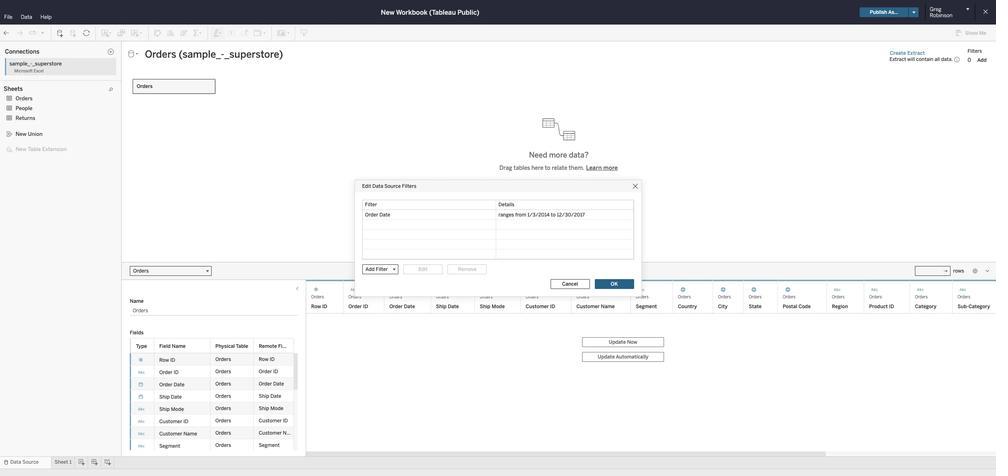 Task type: vqa. For each thing, say whether or not it's contained in the screenshot.


Task type: locate. For each thing, give the bounding box(es) containing it.
sample_-_superstore microsoft excel
[[9, 61, 62, 74]]

sample_- up microsoft
[[9, 61, 32, 67]]

extract
[[907, 50, 925, 56], [889, 56, 906, 62]]

customer name
[[21, 140, 59, 145], [576, 304, 615, 309], [259, 430, 297, 436], [159, 431, 197, 437]]

0 horizontal spatial sheet 1
[[55, 459, 72, 465]]

sub-category
[[958, 304, 990, 309]]

0 horizontal spatial row
[[159, 357, 169, 363]]

row id down field name
[[159, 357, 175, 363]]

orders region
[[832, 295, 848, 309]]

new for new table extension
[[16, 146, 27, 152]]

2 horizontal spatial ship mode
[[480, 304, 505, 309]]

order inside row
[[365, 212, 378, 218]]

row id down the remote
[[259, 357, 275, 362]]

orders inside orders country
[[678, 295, 691, 300]]

update for update now
[[609, 339, 626, 345]]

mode for orders
[[492, 304, 505, 309]]

row inside orders row id
[[311, 304, 321, 309]]

analytics
[[38, 44, 61, 50]]

1 horizontal spatial row id
[[259, 357, 275, 362]]

0 horizontal spatial ship date
[[159, 394, 182, 400]]

field name
[[159, 343, 186, 349]]

1 horizontal spatial ship mode
[[259, 406, 283, 411]]

1 vertical spatial new
[[16, 131, 27, 137]]

0 horizontal spatial ship mode
[[159, 407, 184, 412]]

row group containing orders
[[130, 353, 297, 476]]

1 horizontal spatial sheet
[[163, 73, 185, 85]]

remove
[[458, 266, 477, 272]]

0 vertical spatial source
[[384, 183, 401, 189]]

orders inside "orders region"
[[832, 295, 845, 300]]

rows
[[953, 268, 964, 274]]

row group for field name
[[130, 353, 297, 476]]

1 vertical spatial country
[[678, 304, 697, 309]]

update now button
[[582, 337, 664, 347]]

0 vertical spatial edit
[[362, 183, 371, 189]]

(tableau
[[429, 8, 456, 16]]

0 horizontal spatial mode
[[171, 407, 184, 412]]

1 vertical spatial more
[[603, 164, 618, 171]]

extract up the will at the right of page
[[907, 50, 925, 56]]

data
[[21, 14, 32, 20], [5, 44, 17, 50], [372, 183, 383, 189], [10, 459, 21, 465]]

sample_- inside the sample_-_superstore microsoft excel
[[9, 61, 32, 67]]

new left union
[[16, 131, 27, 137]]

country
[[21, 122, 40, 128], [678, 304, 697, 309]]

to right 1/3/2014
[[551, 212, 556, 218]]

row containing order date
[[362, 210, 634, 220]]

rows
[[169, 58, 182, 63]]

sample_- for sample_-_superstore (copy)
[[10, 64, 31, 70]]

country inside grid
[[678, 304, 697, 309]]

sort ascending image
[[167, 29, 175, 37]]

0 horizontal spatial source
[[22, 459, 39, 465]]

create extract link
[[889, 50, 925, 56]]

1 vertical spatial filters
[[402, 183, 416, 189]]

1 horizontal spatial category
[[915, 304, 936, 309]]

me
[[979, 30, 986, 36]]

1 horizontal spatial more
[[603, 164, 618, 171]]

0 vertical spatial city
[[21, 114, 30, 120]]

more right the learn
[[603, 164, 618, 171]]

1 horizontal spatial filters
[[968, 48, 982, 54]]

file
[[4, 14, 13, 20]]

city left state
[[718, 304, 728, 309]]

drag
[[499, 164, 512, 171]]

collapse image
[[75, 45, 80, 50]]

data.
[[941, 56, 953, 62]]

0 vertical spatial to
[[545, 164, 550, 171]]

returns
[[16, 115, 35, 121]]

table right physical
[[236, 343, 248, 349]]

grid containing filter
[[362, 200, 634, 259]]

1 horizontal spatial sheet 1
[[163, 73, 192, 85]]

1 vertical spatial table
[[236, 343, 248, 349]]

grid containing type
[[130, 338, 305, 476]]

0 horizontal spatial 1
[[69, 459, 72, 465]]

update inside 'button'
[[598, 354, 615, 360]]

row group containing order date
[[362, 210, 634, 259]]

new left workbook
[[381, 8, 395, 16]]

sheet down rows
[[163, 73, 185, 85]]

1 vertical spatial row group
[[130, 353, 297, 476]]

2 horizontal spatial row
[[311, 304, 321, 309]]

0 horizontal spatial table
[[28, 146, 41, 152]]

filters inside dialog
[[402, 183, 416, 189]]

0 vertical spatial update
[[609, 339, 626, 345]]

0 horizontal spatial field
[[159, 343, 171, 349]]

show/hide cards image
[[277, 29, 290, 37]]

data inside edit data source filters dialog
[[372, 183, 383, 189]]

1 vertical spatial to
[[551, 212, 556, 218]]

field right type on the bottom
[[159, 343, 171, 349]]

new down new union
[[16, 146, 27, 152]]

2 horizontal spatial ship date
[[436, 304, 459, 309]]

customer
[[21, 131, 44, 137], [21, 140, 44, 145], [526, 304, 549, 309], [576, 304, 600, 309], [259, 418, 282, 424], [159, 419, 182, 425], [259, 430, 282, 436], [159, 431, 182, 437]]

1 vertical spatial update
[[598, 354, 615, 360]]

1 horizontal spatial ship date
[[259, 393, 281, 399]]

grid inside edit data source filters dialog
[[362, 200, 634, 259]]

id inside orders row id
[[322, 304, 327, 309]]

update
[[609, 339, 626, 345], [598, 354, 615, 360]]

ship date
[[436, 304, 459, 309], [259, 393, 281, 399], [159, 394, 182, 400]]

sample_- for sample_-_superstore microsoft excel
[[9, 61, 32, 67]]

product
[[869, 304, 888, 309]]

ship date for orders
[[159, 394, 182, 400]]

1 horizontal spatial row group
[[362, 210, 634, 259]]

0 horizontal spatial filters
[[402, 183, 416, 189]]

greg
[[930, 6, 941, 12]]

edit inside button
[[418, 266, 428, 272]]

0 horizontal spatial row id
[[159, 357, 175, 363]]

pause auto updates image
[[69, 29, 77, 37]]

1 vertical spatial source
[[22, 459, 39, 465]]

order id down 'new table extension'
[[21, 157, 40, 163]]

orders
[[10, 56, 26, 61], [137, 84, 153, 89], [16, 95, 33, 102], [311, 295, 324, 300], [348, 295, 361, 300], [389, 295, 402, 300], [436, 295, 449, 300], [480, 295, 493, 300], [526, 295, 538, 300], [576, 295, 589, 300], [636, 295, 649, 300], [678, 295, 691, 300], [718, 295, 731, 300], [749, 295, 762, 300], [783, 295, 796, 300], [832, 295, 845, 300], [869, 295, 882, 300], [915, 295, 928, 300], [958, 295, 970, 300], [215, 357, 231, 362], [215, 369, 231, 375], [215, 381, 231, 387], [215, 393, 231, 399], [215, 406, 231, 411], [215, 418, 231, 424], [215, 430, 231, 436], [215, 443, 231, 448]]

2 horizontal spatial mode
[[492, 304, 505, 309]]

replay animation image
[[40, 30, 45, 35]]

update left now
[[609, 339, 626, 345]]

row id
[[259, 357, 275, 362], [159, 357, 175, 363]]

new
[[381, 8, 395, 16], [16, 131, 27, 137], [16, 146, 27, 152]]

order id
[[21, 157, 40, 163], [348, 304, 368, 309], [259, 369, 278, 375], [159, 370, 179, 375]]

update down update now
[[598, 354, 615, 360]]

to right here
[[545, 164, 550, 171]]

sheet 1 down rows
[[163, 73, 192, 85]]

None text field
[[142, 48, 882, 61], [915, 266, 951, 276], [142, 48, 882, 61], [915, 266, 951, 276]]

data?
[[569, 151, 589, 160]]

1 horizontal spatial table
[[236, 343, 248, 349]]

to inside row
[[551, 212, 556, 218]]

filter
[[365, 202, 377, 208]]

extract down create
[[889, 56, 906, 62]]

row
[[362, 210, 634, 220], [362, 220, 634, 229], [362, 229, 634, 239], [362, 239, 634, 249], [362, 249, 634, 259], [130, 353, 294, 366], [130, 366, 294, 378], [130, 378, 294, 390], [130, 390, 294, 402], [130, 402, 294, 415], [130, 415, 294, 427], [130, 427, 297, 439], [130, 439, 294, 452]]

microsoft
[[14, 69, 33, 74]]

cell
[[362, 220, 496, 229], [496, 220, 634, 229], [362, 229, 496, 239], [496, 229, 634, 239], [362, 239, 496, 249], [496, 239, 634, 249], [362, 249, 496, 259], [496, 249, 634, 259]]

order id down the remote
[[259, 369, 278, 375]]

segment
[[636, 304, 657, 309], [259, 443, 280, 448], [159, 443, 180, 449]]

field right the remote
[[278, 343, 289, 349]]

details
[[498, 202, 514, 208]]

refresh data source image
[[82, 29, 90, 37]]

0 vertical spatial row group
[[362, 210, 634, 259]]

mode for segment
[[171, 407, 184, 412]]

now
[[627, 339, 637, 345]]

date
[[35, 148, 46, 154], [379, 212, 390, 218], [404, 304, 415, 309], [448, 304, 459, 309], [273, 381, 284, 387], [174, 382, 185, 388], [270, 393, 281, 399], [171, 394, 182, 400]]

order date
[[21, 148, 46, 154], [365, 212, 390, 218], [389, 304, 415, 309], [259, 381, 284, 387], [159, 382, 185, 388]]

1 vertical spatial edit
[[418, 266, 428, 272]]

(sample_-
[[27, 56, 50, 61]]

sheet right data source
[[55, 459, 68, 465]]

new for new union
[[16, 131, 27, 137]]

more up the drag tables here to relate them. learn more
[[549, 151, 567, 160]]

need
[[529, 151, 547, 160]]

totals image
[[193, 29, 203, 37]]

new table extension
[[16, 146, 67, 152]]

source
[[384, 183, 401, 189], [22, 459, 39, 465]]

1 horizontal spatial extract
[[907, 50, 925, 56]]

_superstore inside the sample_-_superstore microsoft excel
[[32, 61, 62, 67]]

0 vertical spatial extract
[[907, 50, 925, 56]]

duplicate image
[[117, 29, 125, 37]]

orders category
[[915, 295, 936, 309]]

category for sub-category
[[969, 304, 990, 309]]

filters
[[968, 48, 982, 54], [402, 183, 416, 189]]

row group
[[362, 210, 634, 259], [130, 353, 297, 476]]

table down union
[[28, 146, 41, 152]]

show labels image
[[227, 29, 235, 37]]

ship
[[436, 304, 447, 309], [480, 304, 490, 309], [259, 393, 269, 399], [159, 394, 170, 400], [259, 406, 269, 411], [159, 407, 170, 412]]

robinson
[[930, 12, 953, 18]]

0 horizontal spatial to
[[545, 164, 550, 171]]

1 vertical spatial city
[[718, 304, 728, 309]]

0 vertical spatial more
[[549, 151, 567, 160]]

0 horizontal spatial segment
[[159, 443, 180, 449]]

1 horizontal spatial 1
[[187, 73, 192, 85]]

sample_- down connections
[[10, 64, 31, 70]]

order date inside row
[[365, 212, 390, 218]]

orders (sample_-_superstore)
[[10, 56, 79, 61]]

_superstore down orders (sample_-_superstore)
[[31, 64, 59, 70]]

0 vertical spatial 1
[[187, 73, 192, 85]]

new for new workbook (tableau public)
[[381, 8, 395, 16]]

ranges
[[498, 212, 514, 218]]

table for new
[[28, 146, 41, 152]]

0 vertical spatial country
[[21, 122, 40, 128]]

row group inside edit data source filters dialog
[[362, 210, 634, 259]]

1 horizontal spatial to
[[551, 212, 556, 218]]

sheet
[[163, 73, 185, 85], [55, 459, 68, 465]]

2 vertical spatial new
[[16, 146, 27, 152]]

2 horizontal spatial category
[[969, 304, 990, 309]]

1 horizontal spatial country
[[678, 304, 697, 309]]

1 vertical spatial extract
[[889, 56, 906, 62]]

1 horizontal spatial source
[[384, 183, 401, 189]]

0 horizontal spatial edit
[[362, 183, 371, 189]]

order id right orders row id on the bottom left of the page
[[348, 304, 368, 309]]

1 horizontal spatial field
[[278, 343, 289, 349]]

sheet 1
[[163, 73, 192, 85], [55, 459, 72, 465]]

sheet 1 right data source
[[55, 459, 72, 465]]

grid containing row id
[[306, 280, 996, 456]]

1
[[187, 73, 192, 85], [69, 459, 72, 465]]

0 vertical spatial new
[[381, 8, 395, 16]]

0 horizontal spatial more
[[549, 151, 567, 160]]

clear sheet image
[[130, 29, 143, 37]]

0 vertical spatial table
[[28, 146, 41, 152]]

0 horizontal spatial sheet
[[55, 459, 68, 465]]

0 horizontal spatial row group
[[130, 353, 297, 476]]

create
[[890, 50, 906, 56]]

1 horizontal spatial city
[[718, 304, 728, 309]]

update inside button
[[609, 339, 626, 345]]

0 horizontal spatial country
[[21, 122, 40, 128]]

grid
[[362, 200, 634, 259], [306, 280, 996, 456], [130, 338, 305, 476]]

download image
[[300, 29, 308, 37]]

city down people
[[21, 114, 30, 120]]

swap rows and columns image
[[154, 29, 162, 37]]

0 vertical spatial sheet 1
[[163, 73, 192, 85]]

update for update automatically
[[598, 354, 615, 360]]

date inside row
[[379, 212, 390, 218]]

connections
[[5, 48, 39, 55]]

sheets
[[4, 86, 23, 93]]

show
[[965, 30, 978, 36]]

product id
[[869, 304, 894, 309]]

_superstore up excel
[[32, 61, 62, 67]]

1 horizontal spatial edit
[[418, 266, 428, 272]]



Task type: describe. For each thing, give the bounding box(es) containing it.
pages
[[94, 44, 108, 50]]

sample_-_superstore (copy)
[[10, 64, 75, 70]]

here
[[531, 164, 543, 171]]

public)
[[457, 8, 479, 16]]

publish as... button
[[860, 7, 908, 17]]

remote field name
[[259, 343, 305, 349]]

remote
[[259, 343, 277, 349]]

Search text field
[[2, 81, 56, 90]]

new data source image
[[56, 29, 64, 37]]

show me
[[965, 30, 986, 36]]

_superstore for microsoft
[[32, 61, 62, 67]]

orders row id
[[311, 295, 327, 309]]

remove button
[[448, 264, 487, 274]]

add button
[[974, 56, 990, 64]]

new worksheet image
[[101, 29, 112, 37]]

to for relate
[[545, 164, 550, 171]]

edit data source filters
[[362, 183, 416, 189]]

update automatically button
[[582, 352, 664, 362]]

fields
[[130, 330, 144, 336]]

update automatically
[[598, 354, 648, 360]]

edit for edit
[[418, 266, 428, 272]]

Name text field
[[130, 306, 298, 316]]

new union
[[16, 131, 43, 137]]

0 vertical spatial filters
[[968, 48, 982, 54]]

grid for update automatically
[[306, 280, 996, 456]]

sort descending image
[[180, 29, 188, 37]]

1 vertical spatial 1
[[69, 459, 72, 465]]

1 vertical spatial sheet 1
[[55, 459, 72, 465]]

category for orders category
[[915, 304, 936, 309]]

grid for edit
[[362, 200, 634, 259]]

as...
[[888, 9, 898, 15]]

cancel button
[[550, 279, 590, 289]]

ship mode for segment
[[159, 407, 184, 412]]

1 horizontal spatial segment
[[259, 443, 280, 448]]

all
[[935, 56, 940, 62]]

format workbook image
[[240, 29, 248, 37]]

code
[[798, 304, 811, 309]]

1/3/2014
[[527, 212, 550, 218]]

tables
[[7, 95, 24, 102]]

to for 12/30/2017
[[551, 212, 556, 218]]

contain
[[916, 56, 933, 62]]

source inside dialog
[[384, 183, 401, 189]]

replay animation image
[[29, 29, 37, 37]]

2 horizontal spatial segment
[[636, 304, 657, 309]]

publish as...
[[870, 9, 898, 15]]

1 horizontal spatial row
[[259, 357, 268, 362]]

physical table
[[215, 343, 248, 349]]

undo image
[[2, 29, 11, 37]]

data source
[[10, 459, 39, 465]]

show me button
[[952, 27, 994, 39]]

extension
[[42, 146, 67, 152]]

state
[[749, 304, 762, 309]]

need more data?
[[529, 151, 589, 160]]

orders inside orders category
[[915, 295, 928, 300]]

table for physical
[[236, 343, 248, 349]]

1 horizontal spatial mode
[[270, 406, 283, 411]]

orders postal code
[[783, 295, 811, 309]]

ok button
[[595, 279, 634, 289]]

help
[[40, 14, 52, 20]]

2 field from the left
[[278, 343, 289, 349]]

physical
[[215, 343, 235, 349]]

tooltip
[[114, 143, 128, 149]]

drag tables here to relate them. learn more
[[499, 164, 618, 171]]

sub-
[[958, 304, 969, 309]]

extract will contain all data.
[[889, 56, 953, 62]]

highlight image
[[213, 29, 222, 37]]

1 vertical spatial sheet
[[55, 459, 68, 465]]

edit button
[[403, 264, 443, 274]]

will
[[907, 56, 915, 62]]

row group for details
[[362, 210, 634, 259]]

type
[[136, 343, 147, 349]]

orders country
[[678, 295, 697, 309]]

columns
[[169, 44, 190, 50]]

ranges from 1/3/2014 to 12/30/2017
[[498, 212, 585, 218]]

learn
[[586, 164, 602, 171]]

orders inside orders row id
[[311, 295, 324, 300]]

workbook
[[396, 8, 427, 16]]

edit for edit data source filters
[[362, 183, 371, 189]]

ship date for row id
[[436, 304, 459, 309]]

relate
[[552, 164, 567, 171]]

_superstore)
[[50, 56, 79, 61]]

0
[[968, 57, 971, 63]]

ok
[[611, 281, 618, 287]]

0 horizontal spatial city
[[21, 114, 30, 120]]

people
[[16, 105, 32, 111]]

marks
[[94, 86, 108, 92]]

cancel
[[562, 281, 578, 287]]

edit data source filters dialog
[[355, 180, 641, 296]]

size
[[116, 120, 125, 126]]

greg robinson
[[930, 6, 953, 18]]

1 field from the left
[[159, 343, 171, 349]]

learn more link
[[586, 164, 618, 172]]

union
[[28, 131, 43, 137]]

(copy)
[[60, 64, 75, 70]]

region
[[832, 304, 848, 309]]

0 horizontal spatial extract
[[889, 56, 906, 62]]

excel
[[34, 69, 44, 74]]

order id down field name
[[159, 370, 179, 375]]

0 vertical spatial sheet
[[163, 73, 185, 85]]

0 horizontal spatial category
[[21, 105, 42, 111]]

fit image
[[253, 29, 267, 37]]

orders inside orders postal code
[[783, 295, 796, 300]]

add
[[977, 57, 987, 63]]

redo image
[[16, 29, 24, 37]]

update now
[[609, 339, 637, 345]]

_superstore for (copy)
[[31, 64, 59, 70]]

new workbook (tableau public)
[[381, 8, 479, 16]]

12/30/2017
[[557, 212, 585, 218]]

publish
[[870, 9, 887, 15]]

postal
[[783, 304, 797, 309]]

ship mode for orders
[[480, 304, 505, 309]]

tables
[[514, 164, 530, 171]]

orders state
[[749, 295, 762, 309]]

them.
[[569, 164, 584, 171]]

automatically
[[616, 354, 648, 360]]



